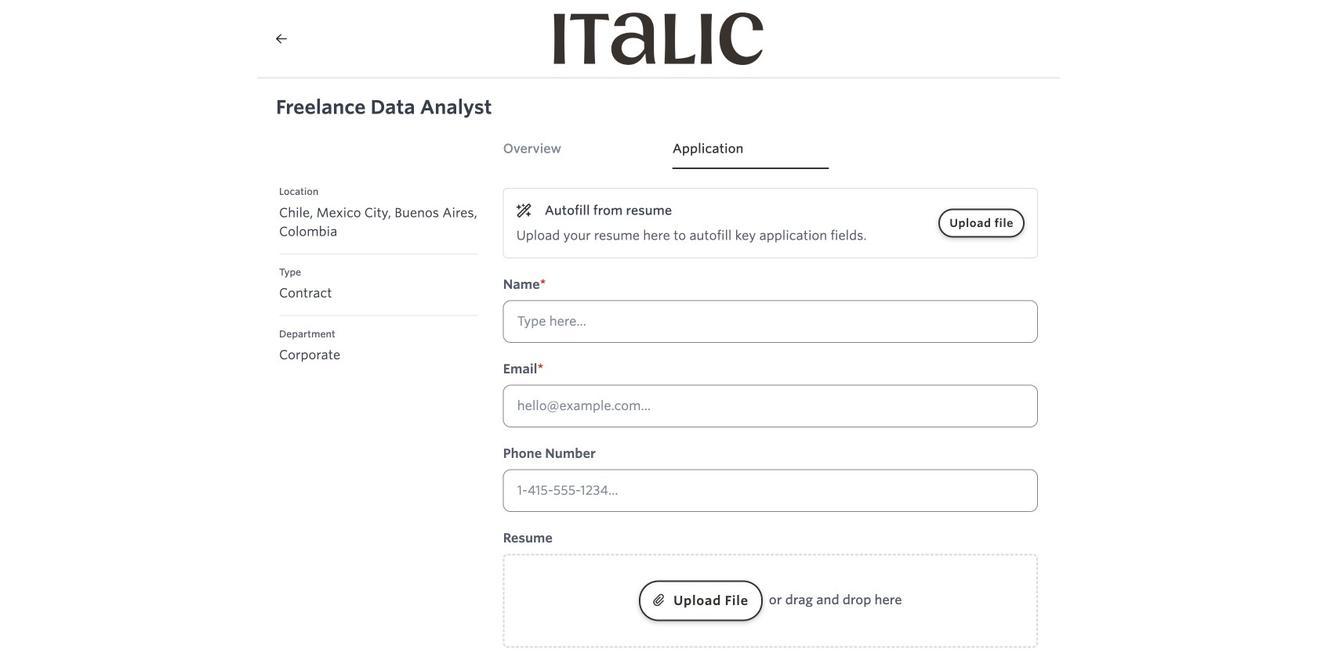 Task type: locate. For each thing, give the bounding box(es) containing it.
tab list
[[491, 140, 1050, 169]]

tab panel
[[491, 169, 1050, 664]]

1-415-555-1234... telephone field
[[503, 470, 1038, 513]]

italic image
[[554, 13, 763, 65]]



Task type: vqa. For each thing, say whether or not it's contained in the screenshot.
the Cambly image
no



Task type: describe. For each thing, give the bounding box(es) containing it.
back to italic's job listings image
[[276, 33, 287, 45]]

Type here... text field
[[503, 301, 1038, 343]]

hello@example.com... email field
[[503, 385, 1038, 428]]



